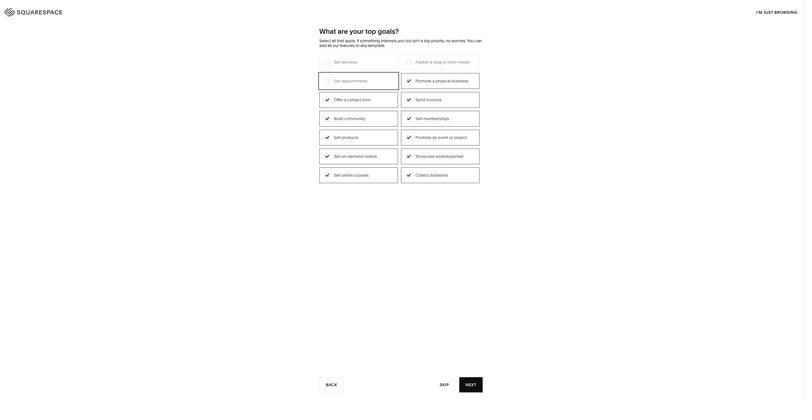 Task type: describe. For each thing, give the bounding box(es) containing it.
log
[[781, 9, 790, 14]]

appointments
[[342, 78, 368, 84]]

nature & animals link
[[405, 87, 442, 92]]

or for blog
[[443, 60, 447, 65]]

home & decor link
[[405, 78, 437, 83]]

just
[[764, 10, 774, 15]]

promote an event or project
[[416, 135, 467, 140]]

other
[[448, 60, 457, 65]]

memberships
[[423, 116, 449, 121]]

professional services link
[[286, 87, 331, 92]]

your
[[350, 27, 364, 35]]

an
[[433, 135, 437, 140]]

1 horizontal spatial top
[[424, 38, 430, 43]]

select
[[319, 38, 331, 43]]

goals?
[[378, 27, 399, 35]]

interests
[[381, 38, 397, 43]]

in
[[791, 9, 795, 14]]

skip
[[440, 382, 449, 388]]

sell services
[[334, 60, 357, 65]]

& for podcasts
[[358, 95, 360, 100]]

build community
[[334, 116, 365, 121]]

sell on-demand videos
[[334, 154, 377, 159]]

add
[[319, 43, 327, 48]]

0 vertical spatial top
[[365, 27, 376, 35]]

if
[[357, 38, 359, 43]]

blog
[[433, 60, 442, 65]]

videos
[[365, 154, 377, 159]]

sell for sell on-demand videos
[[334, 154, 341, 159]]

a for offer a contact form
[[344, 97, 346, 102]]

publish a blog or other media
[[416, 60, 470, 65]]

form
[[362, 97, 371, 102]]

publish
[[416, 60, 429, 65]]

or for event
[[449, 135, 453, 140]]

collect
[[416, 173, 429, 178]]

apply.
[[345, 38, 356, 43]]

media & podcasts link
[[345, 95, 384, 100]]

i'm
[[757, 10, 763, 15]]

but
[[406, 38, 412, 43]]

get
[[334, 78, 341, 84]]

real estate & properties link
[[345, 120, 395, 126]]

a for promote a physical business
[[433, 78, 435, 84]]

lusaka
[[328, 393, 346, 398]]

home & decor
[[405, 78, 432, 83]]

estate
[[354, 120, 366, 126]]

skip button
[[434, 377, 455, 393]]

are
[[338, 27, 348, 35]]

& right estate
[[367, 120, 369, 126]]

squarespace logo image
[[11, 6, 77, 16]]

collect donations
[[416, 173, 448, 178]]

home
[[405, 78, 416, 83]]

sell for sell memberships
[[416, 116, 422, 121]]

browsing
[[775, 10, 798, 15]]

events link
[[345, 104, 363, 109]]

project
[[454, 135, 467, 140]]

squarespace logo link
[[11, 6, 168, 16]]

travel link
[[345, 78, 362, 83]]

back
[[326, 382, 337, 388]]

sell for sell online courses
[[334, 173, 341, 178]]

promote for promote a physical business
[[416, 78, 432, 84]]

& for animals
[[418, 87, 421, 92]]

professional services
[[286, 87, 325, 92]]

on-
[[342, 154, 348, 159]]

log             in
[[781, 9, 795, 14]]

nature & animals
[[405, 87, 436, 92]]

courses
[[354, 173, 369, 178]]

promote for promote an event or project
[[416, 135, 432, 140]]

what are your top goals? select all that apply. if something interests you but isn't a top priority, no worries. you can add all our features to any template.
[[319, 27, 482, 48]]

business
[[452, 78, 469, 84]]



Task type: vqa. For each thing, say whether or not it's contained in the screenshot.
Sell for Sell services
yes



Task type: locate. For each thing, give the bounding box(es) containing it.
2 promote from the top
[[416, 135, 432, 140]]

sell
[[334, 60, 341, 65], [416, 116, 422, 121], [334, 135, 341, 140], [334, 154, 341, 159], [334, 173, 341, 178]]

weddings
[[345, 112, 364, 117]]

products
[[342, 135, 358, 140]]

0 vertical spatial or
[[443, 60, 447, 65]]

all left our on the left of the page
[[328, 43, 332, 48]]

can
[[475, 38, 482, 43]]

& for non-
[[308, 104, 311, 109]]

services
[[309, 87, 325, 92]]

a for publish a blog or other media
[[430, 60, 432, 65]]

isn't
[[413, 38, 420, 43]]

events
[[345, 104, 358, 109]]

& for decor
[[417, 78, 419, 83]]

a right offer
[[344, 97, 346, 102]]

donations
[[430, 173, 448, 178]]

lusaka element
[[328, 193, 474, 387]]

restaurants link
[[345, 87, 373, 92]]

a inside what are your top goals? select all that apply. if something interests you but isn't a top priority, no worries. you can add all our features to any template.
[[421, 38, 423, 43]]

promote a physical business
[[416, 78, 469, 84]]

services
[[342, 60, 357, 65]]

1 horizontal spatial or
[[449, 135, 453, 140]]

you
[[398, 38, 405, 43]]

real estate & properties
[[345, 120, 389, 126]]

work/expertise
[[436, 154, 464, 159]]

community
[[344, 116, 365, 121]]

community & non-profits
[[286, 104, 333, 109]]

worries.
[[452, 38, 466, 43]]

professional
[[286, 87, 308, 92]]

fitness
[[405, 95, 418, 100]]

i'm just browsing link
[[757, 5, 798, 20]]

animals
[[421, 87, 436, 92]]

showcase work/expertise
[[416, 154, 464, 159]]

what
[[319, 27, 336, 35]]

sell left online on the left top of the page
[[334, 173, 341, 178]]

podcasts
[[361, 95, 378, 100]]

media
[[458, 60, 470, 65]]

& left form
[[358, 95, 360, 100]]

our
[[333, 43, 339, 48]]

promote
[[416, 78, 432, 84], [416, 135, 432, 140]]

a left blog
[[430, 60, 432, 65]]

& right home
[[417, 78, 419, 83]]

or right blog
[[443, 60, 447, 65]]

lusaka image
[[328, 193, 474, 387]]

sell left memberships
[[416, 116, 422, 121]]

1 promote from the top
[[416, 78, 432, 84]]

event
[[438, 135, 448, 140]]

0 vertical spatial promote
[[416, 78, 432, 84]]

1 vertical spatial top
[[424, 38, 430, 43]]

any
[[360, 43, 367, 48]]

1 vertical spatial or
[[449, 135, 453, 140]]

i'm just browsing
[[757, 10, 798, 15]]

sell memberships
[[416, 116, 449, 121]]

nature
[[405, 87, 417, 92]]

no
[[446, 38, 451, 43]]

showcase
[[416, 154, 435, 159]]

invoices
[[426, 97, 442, 102]]

community & non-profits link
[[286, 104, 338, 109]]

1 vertical spatial promote
[[416, 135, 432, 140]]

promote up nature & animals link
[[416, 78, 432, 84]]

a right 'decor'
[[433, 78, 435, 84]]

offer
[[334, 97, 343, 102]]

& right nature
[[418, 87, 421, 92]]

non-
[[312, 104, 321, 109]]

sell left "on-"
[[334, 154, 341, 159]]

priority,
[[431, 38, 445, 43]]

travel
[[345, 78, 356, 83]]

sell for sell products
[[334, 135, 341, 140]]

top up something
[[365, 27, 376, 35]]

something
[[360, 38, 380, 43]]

next button
[[460, 378, 483, 393]]

community
[[286, 104, 307, 109]]

sell left services on the top left
[[334, 60, 341, 65]]

top right isn't
[[424, 38, 430, 43]]

offer a contact form
[[334, 97, 371, 102]]

decor
[[420, 78, 432, 83]]

restaurants
[[345, 87, 367, 92]]

demand
[[348, 154, 364, 159]]

back button
[[319, 378, 344, 393]]

features
[[340, 43, 355, 48]]

fitness link
[[405, 95, 423, 100]]

to
[[356, 43, 360, 48]]

log             in link
[[781, 9, 795, 14]]

send invoices
[[416, 97, 442, 102]]

0 horizontal spatial all
[[328, 43, 332, 48]]

send
[[416, 97, 425, 102]]

or
[[443, 60, 447, 65], [449, 135, 453, 140]]

profits
[[321, 104, 333, 109]]

& left non-
[[308, 104, 311, 109]]

a right isn't
[[421, 38, 423, 43]]

sell products
[[334, 135, 358, 140]]

media & podcasts
[[345, 95, 378, 100]]

all
[[332, 38, 336, 43], [328, 43, 332, 48]]

get appointments
[[334, 78, 368, 84]]

1 horizontal spatial all
[[332, 38, 336, 43]]

contact
[[347, 97, 361, 102]]

sell for sell services
[[334, 60, 341, 65]]

or right event
[[449, 135, 453, 140]]

online
[[342, 173, 353, 178]]

properties
[[370, 120, 389, 126]]

sell online courses
[[334, 173, 369, 178]]

0 horizontal spatial or
[[443, 60, 447, 65]]

sell left products
[[334, 135, 341, 140]]

all left that
[[332, 38, 336, 43]]

promote left an
[[416, 135, 432, 140]]

you
[[467, 38, 474, 43]]

template.
[[368, 43, 385, 48]]

next
[[466, 382, 477, 388]]

0 horizontal spatial top
[[365, 27, 376, 35]]



